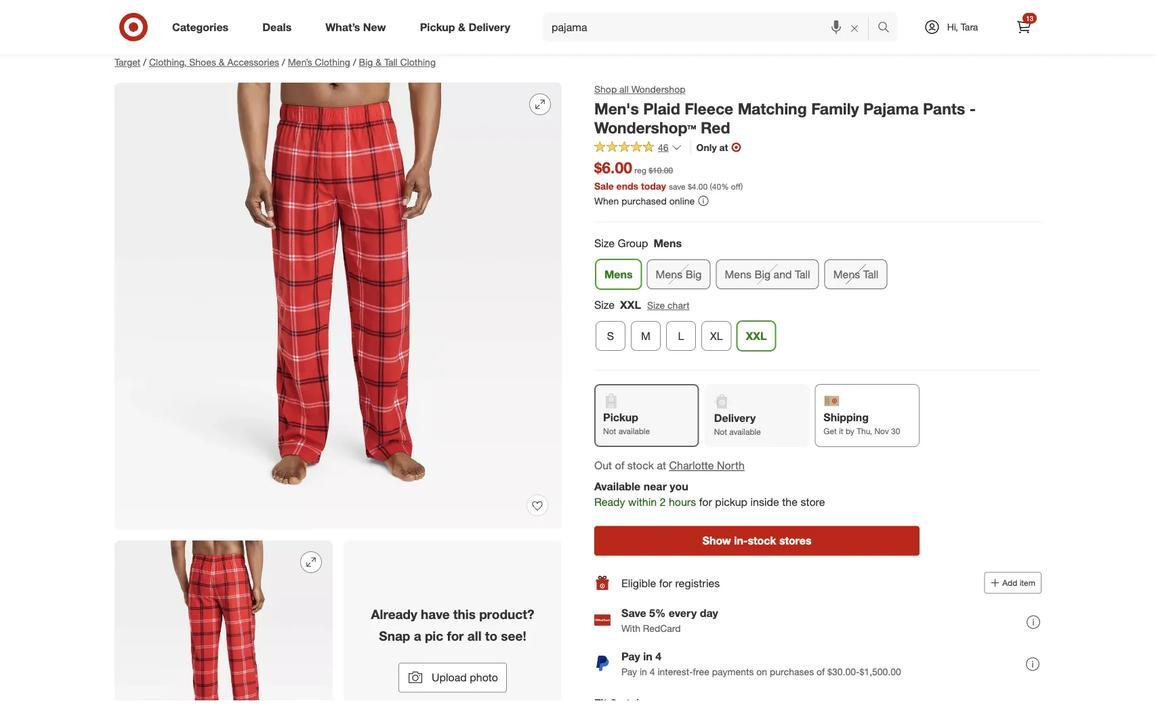 Task type: describe. For each thing, give the bounding box(es) containing it.
what's
[[326, 20, 360, 34]]

thu,
[[857, 426, 873, 437]]

inside
[[751, 496, 780, 509]]

hi, tara
[[948, 21, 979, 33]]

clothing, shoes & accessories link
[[149, 56, 279, 68]]

shipping
[[824, 411, 869, 424]]

$6.00 reg $10.00 sale ends today save $ 4.00 ( 40 % off )
[[595, 158, 743, 192]]

xxl link
[[737, 321, 776, 351]]

registries
[[675, 577, 720, 590]]

4.00
[[692, 181, 708, 191]]

men's plaid fleece matching family pajama pants - wondershop™ red, 1 of 4 image
[[115, 83, 562, 530]]

hours
[[669, 496, 696, 509]]

1 vertical spatial 4
[[650, 666, 655, 678]]

what's new
[[326, 20, 386, 34]]

target / clothing, shoes & accessories / men's clothing / big & tall clothing
[[115, 56, 436, 68]]

%
[[721, 181, 729, 191]]

$30.00-
[[828, 666, 860, 678]]

13 link
[[1009, 12, 1039, 42]]

1 vertical spatial in
[[640, 666, 647, 678]]

upload photo button
[[399, 664, 507, 693]]

not for delivery
[[714, 427, 727, 437]]

not for pickup
[[603, 426, 616, 437]]

available near you ready within 2 hours for pickup inside the store
[[595, 480, 825, 509]]

46
[[658, 141, 669, 153]]

purchased
[[622, 195, 667, 207]]

1 horizontal spatial for
[[660, 577, 672, 590]]

s link
[[596, 321, 626, 351]]

image gallery element
[[115, 83, 562, 702]]

payments
[[712, 666, 754, 678]]

today
[[641, 180, 666, 192]]

deals
[[263, 20, 292, 34]]

mens tall link
[[825, 260, 888, 289]]

pic
[[425, 628, 443, 644]]

add item
[[1003, 578, 1036, 589]]

only at
[[697, 141, 728, 153]]

pickup not available
[[603, 411, 650, 437]]

46 link
[[595, 141, 682, 156]]

size xxl size chart
[[595, 299, 690, 312]]

pickup for &
[[420, 20, 455, 34]]

1 clothing from the left
[[315, 56, 350, 68]]

charlotte
[[669, 459, 714, 473]]

tara
[[961, 21, 979, 33]]

group
[[618, 237, 648, 250]]

)
[[741, 181, 743, 191]]

what's new link
[[314, 12, 403, 42]]

big for mens big
[[686, 268, 702, 281]]

-
[[970, 99, 976, 118]]

for for product?
[[447, 628, 464, 644]]

delivery not available
[[714, 412, 761, 437]]

tall inside mens tall link
[[864, 268, 879, 281]]

ends
[[617, 180, 639, 192]]

advertisement region
[[104, 9, 1053, 42]]

item
[[1020, 578, 1036, 589]]

categories
[[172, 20, 229, 34]]

ready
[[595, 496, 625, 509]]

30
[[891, 426, 901, 437]]

size chart button
[[647, 298, 691, 313]]

(
[[710, 181, 712, 191]]

red
[[701, 118, 731, 137]]

shipping get it by thu, nov 30
[[824, 411, 901, 437]]

mens big link
[[647, 260, 711, 289]]

photo
[[470, 672, 498, 685]]

group containing size
[[593, 298, 1042, 357]]

xl
[[710, 329, 723, 343]]

chart
[[668, 300, 690, 312]]

0 vertical spatial 4
[[656, 650, 662, 664]]

accessories
[[227, 56, 279, 68]]

$1,500.00
[[860, 666, 902, 678]]

0 horizontal spatial tall
[[384, 56, 398, 68]]

add item button
[[985, 573, 1042, 594]]

mens tall
[[834, 268, 879, 281]]

within
[[628, 496, 657, 509]]

$6.00
[[595, 158, 633, 177]]

store
[[801, 496, 825, 509]]

target
[[115, 56, 141, 68]]

1 / from the left
[[143, 56, 146, 68]]

by
[[846, 426, 855, 437]]

family
[[812, 99, 859, 118]]

and
[[774, 268, 792, 281]]

l link
[[666, 321, 696, 351]]

stock for in-
[[748, 535, 777, 548]]

you
[[670, 480, 689, 494]]

of inside pay in 4 pay in 4 interest-free payments on purchases of $30.00-$1,500.00
[[817, 666, 825, 678]]

1 vertical spatial at
[[657, 459, 666, 473]]

40
[[712, 181, 721, 191]]

mens big and tall link
[[716, 260, 819, 289]]

nov
[[875, 426, 889, 437]]

save 5% every day with redcard
[[622, 607, 718, 634]]

big & tall clothing link
[[359, 56, 436, 68]]

l
[[678, 329, 684, 343]]

m
[[641, 329, 651, 343]]

plaid
[[643, 99, 680, 118]]

categories link
[[161, 12, 246, 42]]

big for mens big and tall
[[755, 268, 771, 281]]

deals link
[[251, 12, 309, 42]]



Task type: vqa. For each thing, say whether or not it's contained in the screenshot.
not within the Delivery Not available
yes



Task type: locate. For each thing, give the bounding box(es) containing it.
/ left men's
[[282, 56, 285, 68]]

0 vertical spatial at
[[720, 141, 728, 153]]

on
[[757, 666, 768, 678]]

pickup
[[420, 20, 455, 34], [603, 411, 639, 424]]

show in-stock stores
[[703, 535, 812, 548]]

m link
[[631, 321, 661, 351]]

for right eligible
[[660, 577, 672, 590]]

2 horizontal spatial tall
[[864, 268, 879, 281]]

1 vertical spatial xxl
[[746, 329, 767, 343]]

What can we help you find? suggestions appear below search field
[[544, 12, 881, 42]]

eligible for registries
[[622, 577, 720, 590]]

online
[[670, 195, 695, 207]]

0 horizontal spatial at
[[657, 459, 666, 473]]

1 horizontal spatial available
[[730, 427, 761, 437]]

$10.00
[[649, 165, 673, 176]]

$
[[688, 181, 692, 191]]

in down redcard
[[643, 650, 653, 664]]

0 vertical spatial xxl
[[620, 299, 641, 312]]

for for ready
[[699, 496, 712, 509]]

0 horizontal spatial not
[[603, 426, 616, 437]]

4
[[656, 650, 662, 664], [650, 666, 655, 678]]

already have this product? snap a pic for all to see!
[[371, 607, 535, 644]]

1 horizontal spatial not
[[714, 427, 727, 437]]

1 horizontal spatial at
[[720, 141, 728, 153]]

1 vertical spatial group
[[593, 298, 1042, 357]]

clothing right men's
[[315, 56, 350, 68]]

to
[[485, 628, 498, 644]]

size for size group mens
[[595, 237, 615, 250]]

0 horizontal spatial pickup
[[420, 20, 455, 34]]

0 horizontal spatial of
[[615, 459, 625, 473]]

size left group
[[595, 237, 615, 250]]

stock up near
[[628, 459, 654, 473]]

save
[[669, 181, 686, 191]]

mens right the 'and'
[[834, 268, 860, 281]]

0 vertical spatial all
[[620, 83, 629, 95]]

0 vertical spatial pay
[[622, 650, 640, 664]]

size left chart
[[647, 300, 665, 312]]

stock
[[628, 459, 654, 473], [748, 535, 777, 548]]

shop all wondershop men's plaid fleece matching family pajama pants - wondershop™ red
[[595, 83, 976, 137]]

at up near
[[657, 459, 666, 473]]

in
[[643, 650, 653, 664], [640, 666, 647, 678]]

for inside available near you ready within 2 hours for pickup inside the store
[[699, 496, 712, 509]]

s
[[607, 329, 614, 343]]

near
[[644, 480, 667, 494]]

men's plaid fleece matching family pajama pants - wondershop™ red, 2 of 4 image
[[115, 541, 333, 702]]

1 vertical spatial of
[[817, 666, 825, 678]]

pay in 4 pay in 4 interest-free payments on purchases of $30.00-$1,500.00
[[622, 650, 902, 678]]

/ down what's new
[[353, 56, 356, 68]]

shop
[[595, 83, 617, 95]]

off
[[731, 181, 741, 191]]

stock left the stores
[[748, 535, 777, 548]]

not up out
[[603, 426, 616, 437]]

available up out of stock at charlotte north
[[619, 426, 650, 437]]

mens for mens big
[[656, 268, 683, 281]]

&
[[458, 20, 466, 34], [219, 56, 225, 68], [376, 56, 382, 68]]

already
[[371, 607, 417, 623]]

pay
[[622, 650, 640, 664], [622, 666, 637, 678]]

show in-stock stores button
[[595, 527, 920, 556]]

all left to
[[468, 628, 482, 644]]

0 vertical spatial for
[[699, 496, 712, 509]]

at
[[720, 141, 728, 153], [657, 459, 666, 473]]

clothing down pickup & delivery
[[400, 56, 436, 68]]

0 vertical spatial stock
[[628, 459, 654, 473]]

all inside already have this product? snap a pic for all to see!
[[468, 628, 482, 644]]

1 horizontal spatial 4
[[656, 650, 662, 664]]

0 horizontal spatial for
[[447, 628, 464, 644]]

3 / from the left
[[353, 56, 356, 68]]

stores
[[780, 535, 812, 548]]

fleece
[[685, 99, 734, 118]]

stock for of
[[628, 459, 654, 473]]

size up 's'
[[595, 299, 615, 312]]

wondershop™
[[595, 118, 697, 137]]

in left interest-
[[640, 666, 647, 678]]

4 left interest-
[[650, 666, 655, 678]]

pickup inside pickup not available
[[603, 411, 639, 424]]

this
[[453, 607, 476, 623]]

every
[[669, 607, 697, 620]]

2
[[660, 496, 666, 509]]

1 horizontal spatial of
[[817, 666, 825, 678]]

with
[[622, 623, 641, 634]]

not inside pickup not available
[[603, 426, 616, 437]]

out
[[595, 459, 612, 473]]

0 horizontal spatial xxl
[[620, 299, 641, 312]]

available inside pickup not available
[[619, 426, 650, 437]]

the
[[783, 496, 798, 509]]

1 horizontal spatial xxl
[[746, 329, 767, 343]]

not inside 'delivery not available'
[[714, 427, 727, 437]]

2 / from the left
[[282, 56, 285, 68]]

for right pic
[[447, 628, 464, 644]]

2 horizontal spatial /
[[353, 56, 356, 68]]

mens inside mens link
[[605, 268, 633, 281]]

available
[[595, 480, 641, 494]]

1 horizontal spatial big
[[686, 268, 702, 281]]

pajama
[[864, 99, 919, 118]]

1 horizontal spatial all
[[620, 83, 629, 95]]

1 vertical spatial all
[[468, 628, 482, 644]]

group
[[593, 236, 1042, 295], [593, 298, 1042, 357]]

xxl inside "link"
[[746, 329, 767, 343]]

pickup up big & tall clothing link
[[420, 20, 455, 34]]

target link
[[115, 56, 141, 68]]

all inside 'shop all wondershop men's plaid fleece matching family pajama pants - wondershop™ red'
[[620, 83, 629, 95]]

xxl right xl
[[746, 329, 767, 343]]

of
[[615, 459, 625, 473], [817, 666, 825, 678]]

mens inside mens tall link
[[834, 268, 860, 281]]

available for delivery
[[730, 427, 761, 437]]

1 horizontal spatial delivery
[[714, 412, 756, 425]]

xl link
[[702, 321, 732, 351]]

big down what's new link in the top of the page
[[359, 56, 373, 68]]

0 horizontal spatial delivery
[[469, 20, 511, 34]]

0 horizontal spatial all
[[468, 628, 482, 644]]

matching
[[738, 99, 807, 118]]

2 horizontal spatial for
[[699, 496, 712, 509]]

mens
[[654, 237, 682, 250], [605, 268, 633, 281], [656, 268, 683, 281], [725, 268, 752, 281], [834, 268, 860, 281]]

2 pay from the top
[[622, 666, 637, 678]]

available up the north
[[730, 427, 761, 437]]

mens down group
[[605, 268, 633, 281]]

mens link
[[596, 260, 642, 289]]

0 vertical spatial pickup
[[420, 20, 455, 34]]

xxl down mens link
[[620, 299, 641, 312]]

save
[[622, 607, 647, 620]]

1 horizontal spatial pickup
[[603, 411, 639, 424]]

product?
[[479, 607, 535, 623]]

mens inside mens big and tall 'link'
[[725, 268, 752, 281]]

available
[[619, 426, 650, 437], [730, 427, 761, 437]]

0 horizontal spatial stock
[[628, 459, 654, 473]]

when purchased online
[[595, 195, 695, 207]]

0 vertical spatial in
[[643, 650, 653, 664]]

2 group from the top
[[593, 298, 1042, 357]]

13
[[1026, 14, 1034, 22]]

pickup & delivery link
[[409, 12, 527, 42]]

1 horizontal spatial /
[[282, 56, 285, 68]]

mens for mens big and tall
[[725, 268, 752, 281]]

charlotte north button
[[669, 458, 745, 474]]

mens big and tall
[[725, 268, 811, 281]]

0 vertical spatial group
[[593, 236, 1042, 295]]

1 horizontal spatial &
[[376, 56, 382, 68]]

for inside already have this product? snap a pic for all to see!
[[447, 628, 464, 644]]

big up chart
[[686, 268, 702, 281]]

0 vertical spatial of
[[615, 459, 625, 473]]

clothing,
[[149, 56, 187, 68]]

only
[[697, 141, 717, 153]]

upload
[[432, 672, 467, 685]]

1 pay from the top
[[622, 650, 640, 664]]

all right shop
[[620, 83, 629, 95]]

0 horizontal spatial clothing
[[315, 56, 350, 68]]

upload photo
[[432, 672, 498, 685]]

mens for mens link
[[605, 268, 633, 281]]

north
[[717, 459, 745, 473]]

size group mens
[[595, 237, 682, 250]]

redcard
[[643, 623, 681, 634]]

pickup for not
[[603, 411, 639, 424]]

0 horizontal spatial 4
[[650, 666, 655, 678]]

available inside 'delivery not available'
[[730, 427, 761, 437]]

of right out
[[615, 459, 625, 473]]

0 horizontal spatial big
[[359, 56, 373, 68]]

0 horizontal spatial available
[[619, 426, 650, 437]]

day
[[700, 607, 718, 620]]

stock inside button
[[748, 535, 777, 548]]

men's
[[595, 99, 639, 118]]

size inside size xxl size chart
[[647, 300, 665, 312]]

search button
[[872, 12, 904, 45]]

1 vertical spatial stock
[[748, 535, 777, 548]]

2 horizontal spatial &
[[458, 20, 466, 34]]

pants
[[923, 99, 966, 118]]

mens up size chart button
[[656, 268, 683, 281]]

delivery inside 'delivery not available'
[[714, 412, 756, 425]]

group containing size group
[[593, 236, 1042, 295]]

mens for mens tall
[[834, 268, 860, 281]]

at right 'only'
[[720, 141, 728, 153]]

men's
[[288, 56, 312, 68]]

mens left the 'and'
[[725, 268, 752, 281]]

for
[[699, 496, 712, 509], [660, 577, 672, 590], [447, 628, 464, 644]]

1 group from the top
[[593, 236, 1042, 295]]

4 up interest-
[[656, 650, 662, 664]]

free
[[693, 666, 710, 678]]

/ right target link
[[143, 56, 146, 68]]

1 vertical spatial pickup
[[603, 411, 639, 424]]

0 horizontal spatial &
[[219, 56, 225, 68]]

wondershop
[[632, 83, 686, 95]]

sale
[[595, 180, 614, 192]]

2 clothing from the left
[[400, 56, 436, 68]]

big left the 'and'
[[755, 268, 771, 281]]

0 vertical spatial delivery
[[469, 20, 511, 34]]

mens inside mens big link
[[656, 268, 683, 281]]

eligible
[[622, 577, 657, 590]]

0 horizontal spatial /
[[143, 56, 146, 68]]

1 horizontal spatial tall
[[795, 268, 811, 281]]

of left $30.00-
[[817, 666, 825, 678]]

size for size xxl size chart
[[595, 299, 615, 312]]

snap
[[379, 628, 410, 644]]

for right the hours
[[699, 496, 712, 509]]

1 horizontal spatial stock
[[748, 535, 777, 548]]

pickup up out
[[603, 411, 639, 424]]

mens up mens big
[[654, 237, 682, 250]]

not up the north
[[714, 427, 727, 437]]

tall inside mens big and tall 'link'
[[795, 268, 811, 281]]

big inside 'link'
[[755, 268, 771, 281]]

available for pickup
[[619, 426, 650, 437]]

1 vertical spatial for
[[660, 577, 672, 590]]

2 horizontal spatial big
[[755, 268, 771, 281]]

2 vertical spatial for
[[447, 628, 464, 644]]

a
[[414, 628, 421, 644]]

1 vertical spatial pay
[[622, 666, 637, 678]]

delivery
[[469, 20, 511, 34], [714, 412, 756, 425]]

1 vertical spatial delivery
[[714, 412, 756, 425]]

1 horizontal spatial clothing
[[400, 56, 436, 68]]



